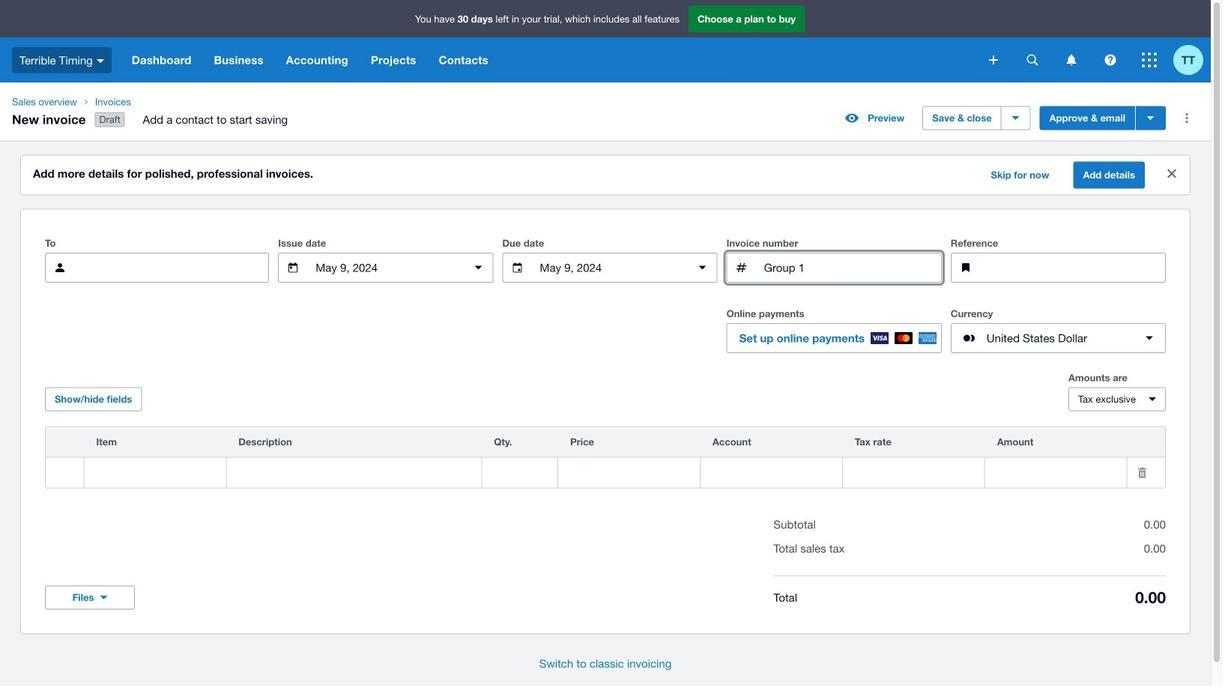 Task type: vqa. For each thing, say whether or not it's contained in the screenshot.
More invoice options 'icon'
yes



Task type: locate. For each thing, give the bounding box(es) containing it.
svg image
[[990, 55, 999, 64]]

None text field
[[81, 254, 269, 282], [763, 254, 942, 282], [987, 254, 1166, 282], [227, 459, 482, 487], [81, 254, 269, 282], [763, 254, 942, 282], [987, 254, 1166, 282], [227, 459, 482, 487]]

invoice number element
[[727, 253, 942, 283]]

1 horizontal spatial more date options image
[[688, 253, 718, 283]]

more date options image
[[464, 253, 494, 283], [688, 253, 718, 283]]

None field
[[84, 459, 226, 487], [482, 459, 558, 487], [559, 459, 700, 487], [986, 459, 1127, 487], [84, 459, 226, 487], [482, 459, 558, 487], [559, 459, 700, 487], [986, 459, 1127, 487]]

1 more date options image from the left
[[464, 253, 494, 283]]

more invoice options image
[[1173, 103, 1203, 133]]

None text field
[[314, 254, 458, 282], [539, 254, 682, 282], [314, 254, 458, 282], [539, 254, 682, 282]]

0 horizontal spatial more date options image
[[464, 253, 494, 283]]

banner
[[0, 0, 1212, 82]]

svg image
[[1143, 52, 1158, 67], [1028, 54, 1039, 66], [1067, 54, 1077, 66], [1105, 54, 1117, 66], [97, 59, 104, 63]]



Task type: describe. For each thing, give the bounding box(es) containing it.
2 more date options image from the left
[[688, 253, 718, 283]]

contact element
[[45, 253, 269, 283]]

invoice line item list element
[[45, 426, 1167, 489]]



